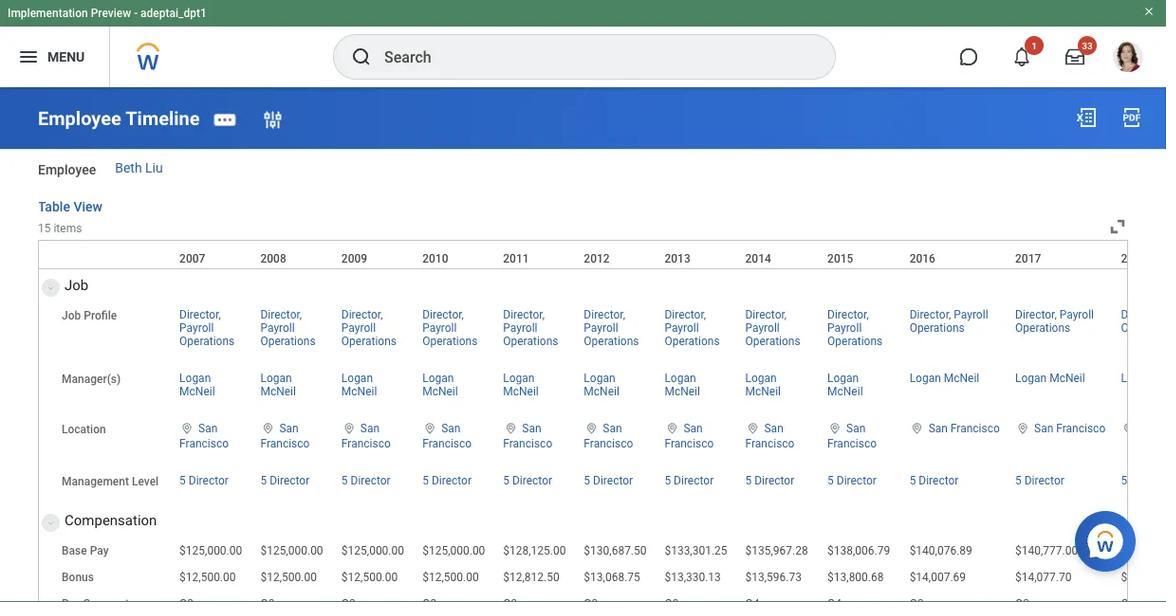 Task type: describe. For each thing, give the bounding box(es) containing it.
2016
[[910, 253, 936, 266]]

2017
[[1015, 253, 1041, 266]]

san for 7th san francisco link's location image
[[684, 422, 703, 436]]

san francisco for 3rd san francisco link from the right
[[828, 422, 877, 451]]

director, for director, p link
[[1121, 309, 1163, 322]]

3 logan mcneil from the left
[[341, 372, 377, 399]]

view printable version (pdf) image
[[1121, 106, 1144, 129]]

operations for fourth the director, payroll operations link from the right
[[745, 335, 801, 348]]

view
[[73, 199, 102, 215]]

8 director, payroll operations link from the left
[[745, 305, 801, 348]]

5 director for tenth 5 director link from the right
[[260, 475, 310, 488]]

operations for tenth the director, payroll operations link from the right
[[260, 335, 316, 348]]

$13,330.13
[[665, 571, 721, 585]]

menu button
[[0, 27, 109, 87]]

3 san francisco link from the left
[[341, 419, 391, 451]]

2012
[[584, 253, 610, 266]]

$14,288.9
[[1121, 571, 1166, 585]]

2018
[[1121, 253, 1147, 266]]

5 for 5th 5 director link
[[503, 475, 510, 488]]

2014 element
[[745, 249, 771, 266]]

operations for 3rd the director, payroll operations link from left
[[341, 335, 397, 348]]

director, for 8th the director, payroll operations link from the right
[[422, 309, 464, 322]]

2015
[[828, 253, 853, 266]]

p
[[1165, 309, 1166, 322]]

4 director, payroll operations link from the left
[[422, 305, 478, 348]]

implementation
[[8, 7, 88, 20]]

inbox large image
[[1066, 47, 1085, 66]]

1 $125,000.00 from the left
[[179, 545, 242, 558]]

operations for 11th the director, payroll operations link
[[1015, 322, 1071, 335]]

10 logan mcneil link from the left
[[910, 368, 980, 385]]

3 $12,500.00 from the left
[[341, 571, 398, 585]]

san for 11th san francisco link from left location icon
[[1034, 422, 1054, 436]]

fullscreen image
[[1107, 216, 1128, 237]]

base pay
[[62, 545, 109, 558]]

5 director for 5th 5 director link
[[503, 475, 552, 488]]

san for location image related to fourth san francisco link from right
[[764, 422, 784, 436]]

location image for 3rd san francisco link from the right
[[828, 422, 843, 436]]

employee timeline
[[38, 107, 200, 130]]

san for location image related to eighth san francisco link from right
[[441, 422, 461, 436]]

11 5 director link from the left
[[1015, 471, 1065, 488]]

management
[[62, 476, 129, 489]]

beth
[[115, 160, 142, 176]]

9 5 director link from the left
[[828, 471, 877, 488]]

payroll for tenth the director, payroll operations link from the right
[[260, 322, 295, 335]]

san francisco for 1st san francisco link from the left
[[179, 422, 229, 451]]

payroll for 7th the director, payroll operations link
[[665, 322, 699, 335]]

operations for tenth the director, payroll operations link from left
[[910, 322, 965, 335]]

2007
[[179, 253, 205, 266]]

7 location image from the left
[[1121, 422, 1136, 436]]

6 san francisco link from the left
[[584, 419, 633, 451]]

2011 element
[[503, 249, 529, 266]]

7 san francisco link from the left
[[665, 419, 714, 451]]

collapse image
[[43, 277, 54, 300]]

$12,812.50
[[503, 571, 560, 585]]

director, for sixth the director, payroll operations link from right
[[584, 309, 625, 322]]

director, payroll operations for 11th the director, payroll operations link
[[1015, 309, 1094, 335]]

12 logan from the left
[[1121, 372, 1153, 385]]

2 $12,500.00 from the left
[[260, 571, 317, 585]]

location image for fourth san francisco link from right
[[745, 422, 761, 436]]

5 director for eighth 5 director link
[[745, 475, 795, 488]]

director for tenth 5 director link from the right
[[270, 475, 310, 488]]

11 logan mcneil from the left
[[1015, 372, 1085, 385]]

10 san francisco link from the left
[[929, 419, 1000, 436]]

2010 element
[[422, 249, 448, 266]]

mc
[[1155, 372, 1166, 385]]

15
[[38, 222, 51, 235]]

manager(s)
[[62, 373, 121, 386]]

justify image
[[17, 46, 40, 68]]

2 logan from the left
[[260, 372, 292, 385]]

5 logan mcneil from the left
[[503, 372, 539, 399]]

payroll for 11th the director, payroll operations link from the right
[[179, 322, 214, 335]]

4 san francisco link from the left
[[422, 419, 472, 451]]

2016 element
[[910, 249, 936, 266]]

logan mc link
[[1121, 368, 1166, 385]]

3 $125,000.00 from the left
[[341, 545, 404, 558]]

san for second san francisco link from right location image
[[929, 422, 948, 436]]

11 director, payroll operations link from the left
[[1015, 305, 1094, 335]]

timeline
[[125, 107, 200, 130]]

liu
[[145, 160, 163, 176]]

san francisco for 11th san francisco link from left
[[1034, 422, 1106, 436]]

base
[[62, 545, 87, 558]]

5 director, payroll operations link from the left
[[503, 305, 558, 348]]

director for 11th 5 director link from right
[[189, 475, 229, 488]]

2008
[[260, 253, 286, 266]]

$135,967.28
[[745, 545, 808, 558]]

employee for employee timeline
[[38, 107, 121, 130]]

profile
[[84, 309, 117, 323]]

4 $125,000.00 from the left
[[422, 545, 485, 558]]

2009
[[341, 253, 367, 266]]

1 5 director link from the left
[[179, 471, 229, 488]]

5 logan from the left
[[503, 372, 535, 385]]

5 san francisco link from the left
[[503, 419, 553, 451]]

3 logan from the left
[[341, 372, 373, 385]]

2 logan mcneil link from the left
[[260, 368, 296, 399]]

6 logan mcneil link from the left
[[584, 368, 620, 399]]

3 logan mcneil link from the left
[[341, 368, 377, 399]]

director, payroll operations for 11th the director, payroll operations link from the right
[[179, 309, 235, 348]]

director, for 7th the director, payroll operations link
[[665, 309, 706, 322]]

5 director for sixth 5 director link from the right
[[584, 475, 633, 488]]

8 logan mcneil link from the left
[[745, 368, 781, 399]]

san francisco for 2nd san francisco link
[[260, 422, 310, 451]]

2 5 director link from the left
[[260, 471, 310, 488]]

5 directo link
[[1121, 471, 1166, 488]]

$14,077.70
[[1015, 571, 1072, 585]]

3 5 director link from the left
[[341, 471, 391, 488]]

5 for "5 directo" link
[[1121, 475, 1128, 488]]

payroll for 5th the director, payroll operations link from the left
[[503, 322, 538, 335]]

san for location icon corresponding to 3rd san francisco link from the right
[[847, 422, 866, 436]]

7 logan from the left
[[665, 372, 696, 385]]

4 $12,500.00 from the left
[[422, 571, 479, 585]]

payroll for sixth the director, payroll operations link from right
[[584, 322, 618, 335]]

15 items
[[38, 222, 82, 235]]

director, for tenth the director, payroll operations link from the right
[[260, 309, 302, 322]]

5 for second 5 director link from the right
[[910, 475, 916, 488]]

5 for 8th 5 director link from right
[[422, 475, 429, 488]]

5 for sixth 5 director link from the right
[[584, 475, 590, 488]]

location image for 6th san francisco link from the left
[[584, 422, 599, 436]]

11 san francisco link from the left
[[1034, 419, 1106, 436]]

10 logan from the left
[[910, 372, 941, 385]]

location image for 2nd san francisco link
[[260, 422, 276, 436]]

2013 element
[[665, 249, 691, 266]]

payroll for 3rd the director, payroll operations link from the right
[[828, 322, 862, 335]]

san for location icon related to 2nd san francisco link
[[279, 422, 299, 436]]

director, payroll operations for 3rd the director, payroll operations link from left
[[341, 309, 397, 348]]

4 logan mcneil from the left
[[422, 372, 458, 399]]

director, p link
[[1121, 305, 1166, 335]]

1 logan from the left
[[179, 372, 211, 385]]

10 logan mcneil from the left
[[910, 372, 980, 385]]

7 logan mcneil from the left
[[665, 372, 700, 399]]

6 logan mcneil from the left
[[584, 372, 620, 399]]

6 director, payroll operations link from the left
[[584, 305, 639, 348]]

san francisco for 7th san francisco link
[[665, 422, 714, 451]]

3 director, payroll operations link from the left
[[341, 305, 397, 348]]

director, payroll operations for fourth the director, payroll operations link from the right
[[745, 309, 801, 348]]

collapse image
[[43, 513, 54, 535]]

san francisco for 6th san francisco link from the left
[[584, 422, 633, 451]]

payroll for 3rd the director, payroll operations link from left
[[341, 322, 376, 335]]

-
[[134, 7, 138, 20]]

8 5 director link from the left
[[745, 471, 795, 488]]

5 for eighth 5 director link
[[745, 475, 752, 488]]

$140,777.00
[[1015, 545, 1078, 558]]

4 logan mcneil link from the left
[[422, 368, 458, 399]]

9 logan mcneil link from the left
[[828, 368, 863, 399]]

2018 element
[[1121, 249, 1147, 266]]

2010
[[422, 253, 448, 266]]

location image for 11th san francisco link from left
[[1015, 422, 1031, 436]]

33 button
[[1054, 36, 1097, 78]]

job for job
[[65, 277, 88, 294]]

san francisco for ninth san francisco link from right
[[341, 422, 391, 451]]

5 for tenth 5 director link from the right
[[260, 475, 267, 488]]

2 san francisco link from the left
[[260, 419, 310, 451]]

adeptai_dpt1
[[141, 7, 207, 20]]

pay
[[90, 545, 109, 558]]

$138,006.79
[[828, 545, 890, 558]]

table view
[[38, 199, 102, 215]]

san francisco for fifth san francisco link from the left
[[503, 422, 553, 451]]

preview
[[91, 7, 131, 20]]

7 logan mcneil link from the left
[[665, 368, 700, 399]]

2 director, payroll operations link from the left
[[260, 305, 316, 348]]

operations for 7th the director, payroll operations link
[[665, 335, 720, 348]]

change selection image
[[262, 109, 284, 132]]

5 directo
[[1121, 475, 1166, 488]]

director, payroll operations for 8th the director, payroll operations link from the right
[[422, 309, 478, 348]]

menu banner
[[0, 0, 1166, 87]]



Task type: vqa. For each thing, say whether or not it's contained in the screenshot.
'email' popup button
no



Task type: locate. For each thing, give the bounding box(es) containing it.
8 5 director from the left
[[745, 475, 795, 488]]

8 san francisco link from the left
[[745, 419, 795, 451]]

5 director link
[[179, 471, 229, 488], [260, 471, 310, 488], [341, 471, 391, 488], [422, 471, 472, 488], [503, 471, 552, 488], [584, 471, 633, 488], [665, 471, 714, 488], [745, 471, 795, 488], [828, 471, 877, 488], [910, 471, 959, 488], [1015, 471, 1065, 488]]

$12,500.00
[[179, 571, 236, 585], [260, 571, 317, 585], [341, 571, 398, 585], [422, 571, 479, 585]]

5 director for second 5 director link from the right
[[910, 475, 959, 488]]

1 logan mcneil from the left
[[179, 372, 215, 399]]

job
[[65, 277, 88, 294], [62, 309, 81, 323]]

profile logan mcneil image
[[1113, 42, 1144, 76]]

director, payroll operations for tenth the director, payroll operations link from left
[[910, 309, 988, 335]]

5 director for 8th 5 director link from right
[[422, 475, 472, 488]]

director, payroll operations link down 2013
[[665, 305, 720, 348]]

san francisco
[[179, 422, 229, 451], [260, 422, 310, 451], [341, 422, 391, 451], [422, 422, 472, 451], [503, 422, 553, 451], [584, 422, 633, 451], [665, 422, 714, 451], [745, 422, 795, 451], [828, 422, 877, 451], [929, 422, 1000, 436], [1034, 422, 1106, 436]]

2009 element
[[341, 249, 367, 266]]

1 $12,500.00 from the left
[[179, 571, 236, 585]]

7 director, payroll operations from the left
[[665, 309, 720, 348]]

4 logan from the left
[[422, 372, 454, 385]]

logan
[[179, 372, 211, 385], [260, 372, 292, 385], [341, 372, 373, 385], [422, 372, 454, 385], [503, 372, 535, 385], [584, 372, 615, 385], [665, 372, 696, 385], [745, 372, 777, 385], [828, 372, 859, 385], [910, 372, 941, 385], [1015, 372, 1047, 385], [1121, 372, 1153, 385]]

5 for 9th 5 director link from right
[[341, 475, 348, 488]]

location
[[62, 423, 106, 437]]

director, payroll operations for 3rd the director, payroll operations link from the right
[[828, 309, 883, 348]]

operations down 2008
[[260, 335, 316, 348]]

2014
[[745, 253, 771, 266]]

management level
[[62, 476, 159, 489]]

8 director, from the left
[[745, 309, 787, 322]]

director, down 2017
[[1015, 309, 1057, 322]]

1 location image from the left
[[422, 422, 438, 436]]

operations down 2013
[[665, 335, 720, 348]]

director, payroll operations link down 2015
[[828, 305, 883, 348]]

director, payroll operations link down 2009
[[341, 305, 397, 348]]

location image
[[179, 422, 195, 436], [260, 422, 276, 436], [341, 422, 357, 436], [584, 422, 599, 436], [828, 422, 843, 436], [1015, 422, 1031, 436], [1121, 422, 1136, 436]]

director, down 2016
[[910, 309, 951, 322]]

5 director for 11th 5 director link from right
[[179, 475, 229, 488]]

director, for 3rd the director, payroll operations link from left
[[341, 309, 383, 322]]

10 director, payroll operations link from the left
[[910, 305, 988, 335]]

director, for 11th the director, payroll operations link
[[1015, 309, 1057, 322]]

11 logan from the left
[[1015, 372, 1047, 385]]

location image
[[422, 422, 438, 436], [503, 422, 518, 436], [665, 422, 680, 436], [745, 422, 761, 436], [910, 422, 925, 436]]

1 director, payroll operations link from the left
[[179, 305, 235, 348]]

job profile
[[62, 309, 117, 323]]

$142,889
[[1121, 545, 1166, 558]]

employee
[[38, 107, 121, 130], [38, 162, 96, 178]]

director, down the 2012
[[584, 309, 625, 322]]

8 logan mcneil from the left
[[745, 372, 781, 399]]

2012 element
[[584, 249, 610, 266]]

9 san francisco link from the left
[[828, 419, 877, 451]]

9 logan from the left
[[828, 372, 859, 385]]

director for fifth 5 director link from the right
[[674, 475, 714, 488]]

payroll for 8th the director, payroll operations link from the right
[[422, 322, 457, 335]]

director, payroll operations link down 2016
[[910, 305, 988, 335]]

5 director for fifth 5 director link from the right
[[665, 475, 714, 488]]

$130,687.50
[[584, 545, 647, 558]]

director, payroll operations for 5th the director, payroll operations link from the left
[[503, 309, 558, 348]]

location image for 7th san francisco link
[[665, 422, 680, 436]]

2015 element
[[828, 249, 853, 266]]

director, down 2013
[[665, 309, 706, 322]]

8 san francisco from the left
[[745, 422, 795, 451]]

7 san from the left
[[684, 422, 703, 436]]

$14,007.69
[[910, 571, 966, 585]]

operations down the 2012
[[584, 335, 639, 348]]

2008 element
[[260, 249, 286, 266]]

7 san francisco from the left
[[665, 422, 714, 451]]

$13,068.75
[[584, 571, 640, 585]]

director for eighth 5 director link
[[755, 475, 795, 488]]

logan mcneil
[[179, 372, 215, 399], [260, 372, 296, 399], [341, 372, 377, 399], [422, 372, 458, 399], [503, 372, 539, 399], [584, 372, 620, 399], [665, 372, 700, 399], [745, 372, 781, 399], [828, 372, 863, 399], [910, 372, 980, 385], [1015, 372, 1085, 385]]

operations down 2014 in the top of the page
[[745, 335, 801, 348]]

2 $125,000.00 from the left
[[260, 545, 323, 558]]

7 5 director link from the left
[[665, 471, 714, 488]]

4 location image from the left
[[745, 422, 761, 436]]

5 director
[[179, 475, 229, 488], [260, 475, 310, 488], [341, 475, 391, 488], [422, 475, 472, 488], [503, 475, 552, 488], [584, 475, 633, 488], [665, 475, 714, 488], [745, 475, 795, 488], [828, 475, 877, 488], [910, 475, 959, 488], [1015, 475, 1065, 488]]

2017 element
[[1015, 249, 1041, 266]]

employee timeline element
[[38, 107, 200, 130]]

director, payroll operations down 2015
[[828, 309, 883, 348]]

2013
[[665, 253, 691, 266]]

menu
[[47, 49, 85, 65]]

job left profile
[[62, 309, 81, 323]]

9 director, payroll operations from the left
[[828, 309, 883, 348]]

operations down 2015
[[828, 335, 883, 348]]

10 san francisco from the left
[[929, 422, 1000, 436]]

director, payroll operations for sixth the director, payroll operations link from right
[[584, 309, 639, 348]]

1 location image from the left
[[179, 422, 195, 436]]

1 director, payroll operations from the left
[[179, 309, 235, 348]]

san
[[198, 422, 218, 436], [279, 422, 299, 436], [360, 422, 380, 436], [441, 422, 461, 436], [522, 422, 541, 436], [603, 422, 622, 436], [684, 422, 703, 436], [764, 422, 784, 436], [847, 422, 866, 436], [929, 422, 948, 436], [1034, 422, 1054, 436]]

director for 3rd 5 director link from right
[[837, 475, 877, 488]]

director, payroll operations down 2011
[[503, 309, 558, 348]]

8 logan from the left
[[745, 372, 777, 385]]

san for location image corresponding to fifth san francisco link from the left
[[522, 422, 541, 436]]

director, down "2007"
[[179, 309, 221, 322]]

8 director, payroll operations from the left
[[745, 309, 801, 348]]

operations for sixth the director, payroll operations link from right
[[584, 335, 639, 348]]

director, for tenth the director, payroll operations link from left
[[910, 309, 951, 322]]

5 director for 9th 5 director link from right
[[341, 475, 391, 488]]

payroll
[[954, 309, 988, 322], [1060, 309, 1094, 322], [179, 322, 214, 335], [260, 322, 295, 335], [341, 322, 376, 335], [422, 322, 457, 335], [503, 322, 538, 335], [584, 322, 618, 335], [665, 322, 699, 335], [745, 322, 780, 335], [828, 322, 862, 335]]

4 location image from the left
[[584, 422, 599, 436]]

director for sixth 5 director link from the right
[[593, 475, 633, 488]]

director, inside director, p
[[1121, 309, 1163, 322]]

10 5 director link from the left
[[910, 471, 959, 488]]

director, down 2011
[[503, 309, 545, 322]]

director for second 5 director link from the right
[[919, 475, 959, 488]]

$13,596.73
[[745, 571, 802, 585]]

2 employee from the top
[[38, 162, 96, 178]]

5 5 from the left
[[503, 475, 510, 488]]

operations for 8th the director, payroll operations link from the right
[[422, 335, 478, 348]]

operations for 5th the director, payroll operations link from the left
[[503, 335, 558, 348]]

1 san from the left
[[198, 422, 218, 436]]

5 for 3rd 5 director link from right
[[828, 475, 834, 488]]

4 5 director link from the left
[[422, 471, 472, 488]]

operations down 2016
[[910, 322, 965, 335]]

director, down 2008
[[260, 309, 302, 322]]

operations
[[910, 322, 965, 335], [1015, 322, 1071, 335], [179, 335, 235, 348], [260, 335, 316, 348], [341, 335, 397, 348], [422, 335, 478, 348], [503, 335, 558, 348], [584, 335, 639, 348], [665, 335, 720, 348], [745, 335, 801, 348], [828, 335, 883, 348]]

director, for 3rd the director, payroll operations link from the right
[[828, 309, 869, 322]]

5 for fifth 5 director link from the right
[[665, 475, 671, 488]]

san for location icon corresponding to ninth san francisco link from right
[[360, 422, 380, 436]]

6 5 director from the left
[[584, 475, 633, 488]]

director, payroll operations link down 2010 at the top left of page
[[422, 305, 478, 348]]

$125,000.00
[[179, 545, 242, 558], [260, 545, 323, 558], [341, 545, 404, 558], [422, 545, 485, 558]]

director, payroll operations for 7th the director, payroll operations link
[[665, 309, 720, 348]]

implementation preview -   adeptai_dpt1
[[8, 7, 207, 20]]

table
[[38, 199, 70, 215]]

2007 element
[[179, 249, 205, 266]]

mcneil
[[944, 372, 980, 385], [1050, 372, 1085, 385], [179, 385, 215, 399], [260, 385, 296, 399], [341, 385, 377, 399], [422, 385, 458, 399], [503, 385, 539, 399], [584, 385, 620, 399], [665, 385, 700, 399], [745, 385, 781, 399], [828, 385, 863, 399]]

5 director, payroll operations from the left
[[503, 309, 558, 348]]

$128,125.00
[[503, 545, 566, 558]]

director, down 2014 in the top of the page
[[745, 309, 787, 322]]

director, payroll operations down 2016
[[910, 309, 988, 335]]

director, payroll operations down 2008
[[260, 309, 316, 348]]

location image for eighth san francisco link from right
[[422, 422, 438, 436]]

6 logan from the left
[[584, 372, 615, 385]]

6 san from the left
[[603, 422, 622, 436]]

6 location image from the left
[[1015, 422, 1031, 436]]

3 5 from the left
[[341, 475, 348, 488]]

9 san from the left
[[847, 422, 866, 436]]

san francisco for eighth san francisco link from right
[[422, 422, 472, 451]]

1 san francisco link from the left
[[179, 419, 229, 451]]

1 vertical spatial employee
[[38, 162, 96, 178]]

5 for 1st 5 director link from right
[[1015, 475, 1022, 488]]

director for 1st 5 director link from right
[[1025, 475, 1065, 488]]

director, left p
[[1121, 309, 1163, 322]]

operations down "2007"
[[179, 335, 235, 348]]

logan mcneil link
[[179, 368, 215, 399], [260, 368, 296, 399], [341, 368, 377, 399], [422, 368, 458, 399], [503, 368, 539, 399], [584, 368, 620, 399], [665, 368, 700, 399], [745, 368, 781, 399], [828, 368, 863, 399], [910, 368, 980, 385], [1015, 368, 1085, 385]]

san francisco link
[[179, 419, 229, 451], [260, 419, 310, 451], [341, 419, 391, 451], [422, 419, 472, 451], [503, 419, 553, 451], [584, 419, 633, 451], [665, 419, 714, 451], [745, 419, 795, 451], [828, 419, 877, 451], [929, 419, 1000, 436], [1034, 419, 1106, 436]]

san francisco for second san francisco link from right
[[929, 422, 1000, 436]]

director, payroll operations
[[179, 309, 235, 348], [260, 309, 316, 348], [341, 309, 397, 348], [422, 309, 478, 348], [503, 309, 558, 348], [584, 309, 639, 348], [665, 309, 720, 348], [745, 309, 801, 348], [828, 309, 883, 348], [910, 309, 988, 335], [1015, 309, 1094, 335]]

director, for fourth the director, payroll operations link from the right
[[745, 309, 787, 322]]

payroll for 11th the director, payroll operations link
[[1060, 309, 1094, 322]]

director, payroll operations down 2014 in the top of the page
[[745, 309, 801, 348]]

director, payroll operations link
[[179, 305, 235, 348], [260, 305, 316, 348], [341, 305, 397, 348], [422, 305, 478, 348], [503, 305, 558, 348], [584, 305, 639, 348], [665, 305, 720, 348], [745, 305, 801, 348], [828, 305, 883, 348], [910, 305, 988, 335], [1015, 305, 1094, 335]]

logan mc
[[1121, 372, 1166, 385]]

11 san from the left
[[1034, 422, 1054, 436]]

1 vertical spatial job
[[62, 309, 81, 323]]

director for 9th 5 director link from right
[[351, 475, 391, 488]]

1
[[1032, 40, 1037, 51]]

2 director, payroll operations from the left
[[260, 309, 316, 348]]

payroll for tenth the director, payroll operations link from left
[[954, 309, 988, 322]]

6 director, from the left
[[584, 309, 625, 322]]

director, payroll operations down the 2012
[[584, 309, 639, 348]]

2 5 director from the left
[[260, 475, 310, 488]]

12 5 from the left
[[1121, 475, 1128, 488]]

8 5 from the left
[[745, 475, 752, 488]]

9 san francisco from the left
[[828, 422, 877, 451]]

director
[[189, 475, 229, 488], [270, 475, 310, 488], [351, 475, 391, 488], [432, 475, 472, 488], [512, 475, 552, 488], [593, 475, 633, 488], [674, 475, 714, 488], [755, 475, 795, 488], [837, 475, 877, 488], [919, 475, 959, 488], [1025, 475, 1065, 488]]

9 director, from the left
[[828, 309, 869, 322]]

4 san francisco from the left
[[422, 422, 472, 451]]

2 san francisco from the left
[[260, 422, 310, 451]]

director, payroll operations down 2009
[[341, 309, 397, 348]]

2 director from the left
[[270, 475, 310, 488]]

7 director, from the left
[[665, 309, 706, 322]]

director, for 5th the director, payroll operations link from the left
[[503, 309, 545, 322]]

director for 8th 5 director link from right
[[432, 475, 472, 488]]

employee for employee
[[38, 162, 96, 178]]

11 logan mcneil link from the left
[[1015, 368, 1085, 385]]

director, payroll operations down 2010 at the top left of page
[[422, 309, 478, 348]]

director,
[[179, 309, 221, 322], [260, 309, 302, 322], [341, 309, 383, 322], [422, 309, 464, 322], [503, 309, 545, 322], [584, 309, 625, 322], [665, 309, 706, 322], [745, 309, 787, 322], [828, 309, 869, 322], [910, 309, 951, 322], [1015, 309, 1057, 322], [1121, 309, 1163, 322]]

director, payroll operations down "2007"
[[179, 309, 235, 348]]

2011
[[503, 253, 529, 266]]

5 san from the left
[[522, 422, 541, 436]]

5 logan mcneil link from the left
[[503, 368, 539, 399]]

9 5 director from the left
[[828, 475, 877, 488]]

0 vertical spatial job
[[65, 277, 88, 294]]

director, payroll operations down 2017
[[1015, 309, 1094, 335]]

3 director, from the left
[[341, 309, 383, 322]]

director, payroll operations link down 2017
[[1015, 305, 1094, 335]]

9 logan mcneil from the left
[[828, 372, 863, 399]]

5 director for 3rd 5 director link from right
[[828, 475, 877, 488]]

items
[[54, 222, 82, 235]]

1 5 director from the left
[[179, 475, 229, 488]]

9 director from the left
[[837, 475, 877, 488]]

employee down menu at the top left of page
[[38, 107, 121, 130]]

11 san francisco from the left
[[1034, 422, 1106, 436]]

operations for 11th the director, payroll operations link from the right
[[179, 335, 235, 348]]

3 5 director from the left
[[341, 475, 391, 488]]

director, payroll operations link down "2007"
[[179, 305, 235, 348]]

location image for 1st san francisco link from the left
[[179, 422, 195, 436]]

1 logan mcneil link from the left
[[179, 368, 215, 399]]

5 for 11th 5 director link from right
[[179, 475, 186, 488]]

san for location icon associated with 6th san francisco link from the left
[[603, 422, 622, 436]]

table view button
[[38, 198, 102, 216]]

director, payroll operations link down 2011
[[503, 305, 558, 348]]

$140,076.89
[[910, 545, 973, 558]]

2 location image from the left
[[503, 422, 518, 436]]

10 5 from the left
[[910, 475, 916, 488]]

operations down 2011
[[503, 335, 558, 348]]

director, down 2010 at the top left of page
[[422, 309, 464, 322]]

location image for ninth san francisco link from right
[[341, 422, 357, 436]]

12 director, from the left
[[1121, 309, 1163, 322]]

0 vertical spatial employee
[[38, 107, 121, 130]]

10 director from the left
[[919, 475, 959, 488]]

san for location icon related to 1st san francisco link from the left
[[198, 422, 218, 436]]

search image
[[350, 46, 373, 68]]

2 logan mcneil from the left
[[260, 372, 296, 399]]

compensation
[[65, 513, 157, 529]]

7 director from the left
[[674, 475, 714, 488]]

7 director, payroll operations link from the left
[[665, 305, 720, 348]]

beth liu
[[115, 160, 163, 176]]

director, payroll operations for tenth the director, payroll operations link from the right
[[260, 309, 316, 348]]

directo
[[1130, 475, 1166, 488]]

location image for second san francisco link from right
[[910, 422, 925, 436]]

3 san from the left
[[360, 422, 380, 436]]

5 5 director link from the left
[[503, 471, 552, 488]]

1 button
[[1001, 36, 1044, 78]]

5 director for 1st 5 director link from right
[[1015, 475, 1065, 488]]

notifications large image
[[1013, 47, 1032, 66]]

director, payroll operations link down 2008
[[260, 305, 316, 348]]

$13,800.68
[[828, 571, 884, 585]]

export to excel image
[[1075, 106, 1098, 129]]

director for 5th 5 director link
[[512, 475, 552, 488]]

level
[[132, 476, 159, 489]]

francisco
[[951, 422, 1000, 436], [1056, 422, 1106, 436], [179, 438, 229, 451], [260, 438, 310, 451], [341, 438, 391, 451], [422, 438, 472, 451], [503, 438, 553, 451], [584, 438, 633, 451], [665, 438, 714, 451], [745, 438, 795, 451], [828, 438, 877, 451]]

director, down 2009
[[341, 309, 383, 322]]

job for job profile
[[62, 309, 81, 323]]

operations down 2010 at the top left of page
[[422, 335, 478, 348]]

Search Workday  search field
[[384, 36, 796, 78]]

1 director from the left
[[189, 475, 229, 488]]

director, payroll operations down 2013
[[665, 309, 720, 348]]

1 employee from the top
[[38, 107, 121, 130]]

san francisco for fourth san francisco link from right
[[745, 422, 795, 451]]

9 director, payroll operations link from the left
[[828, 305, 883, 348]]

$133,301.25
[[665, 545, 727, 558]]

2 san from the left
[[279, 422, 299, 436]]

operations for 3rd the director, payroll operations link from the right
[[828, 335, 883, 348]]

3 director, payroll operations from the left
[[341, 309, 397, 348]]

close environment banner image
[[1144, 6, 1155, 17]]

employee timeline main content
[[0, 87, 1166, 603]]

6 5 director link from the left
[[584, 471, 633, 488]]

beth liu link
[[115, 160, 163, 176]]

operations down 2017
[[1015, 322, 1071, 335]]

director, payroll operations link down the 2012
[[584, 305, 639, 348]]

5
[[179, 475, 186, 488], [260, 475, 267, 488], [341, 475, 348, 488], [422, 475, 429, 488], [503, 475, 510, 488], [584, 475, 590, 488], [665, 475, 671, 488], [745, 475, 752, 488], [828, 475, 834, 488], [910, 475, 916, 488], [1015, 475, 1022, 488], [1121, 475, 1128, 488]]

director, for 11th the director, payroll operations link from the right
[[179, 309, 221, 322]]

33
[[1082, 40, 1093, 51]]

director, p
[[1121, 309, 1166, 335]]

6 san francisco from the left
[[584, 422, 633, 451]]

director, payroll operations link down 2014 in the top of the page
[[745, 305, 801, 348]]

operations down 2009
[[341, 335, 397, 348]]

employee up table view
[[38, 162, 96, 178]]

director, down 2015
[[828, 309, 869, 322]]

bonus
[[62, 571, 94, 585]]

5 location image from the left
[[910, 422, 925, 436]]

job right collapse icon
[[65, 277, 88, 294]]

8 director from the left
[[755, 475, 795, 488]]

5 5 director from the left
[[503, 475, 552, 488]]



